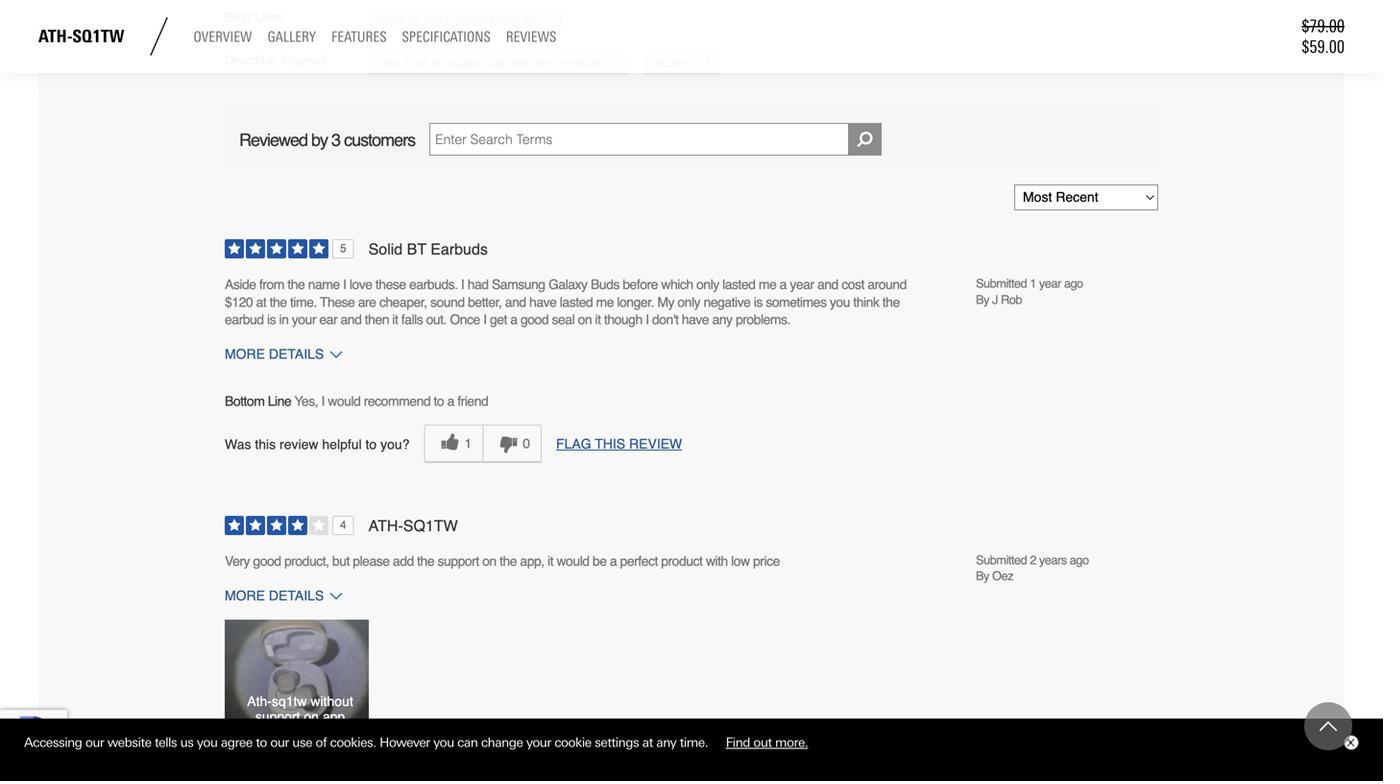 Task type: vqa. For each thing, say whether or not it's contained in the screenshot.
the love
yes



Task type: describe. For each thing, give the bounding box(es) containing it.
submitted 1 year ago by j rob
[[976, 276, 1083, 307]]

reviewed
[[239, 130, 307, 150]]

very good product, but please add the support on the app, it would be a perfect product with low price
[[225, 553, 780, 569]]

negative
[[704, 294, 751, 310]]

i left the love
[[343, 277, 346, 292]]

my
[[657, 294, 674, 310]]

2 like from the left
[[512, 56, 529, 70]]

0 vertical spatial product
[[562, 56, 600, 70]]

aside
[[225, 277, 256, 292]]

sometimes
[[766, 294, 827, 310]]

change
[[481, 735, 523, 750]]

1 vertical spatial product
[[661, 553, 703, 569]]

sq1tw
[[272, 694, 307, 709]]

very
[[225, 553, 250, 569]]

name
[[308, 277, 340, 292]]

sound
[[430, 294, 465, 310]]

to right agree
[[256, 735, 267, 750]]

around
[[868, 277, 907, 292]]

this for was
[[255, 437, 276, 452]]

0 horizontal spatial and
[[341, 312, 362, 327]]

flag this review
[[556, 436, 682, 451]]

any inside the aside from the name i love these earbuds. i had samsung galaxy buds before which only lasted me a year and cost around $120 at the time. these are cheaper, sound better, and have lasted me longer. my only negative is sometimes you think the earbud is in your ear and then it falls out. once i get a good seal on it though i don't have any problems.
[[712, 312, 733, 327]]

i like it but no support app like other product
[[377, 56, 600, 70]]

1 vertical spatial any
[[656, 735, 677, 750]]

ear
[[319, 312, 337, 327]]

by for ath-sq1tw
[[976, 569, 990, 583]]

find
[[726, 735, 750, 750]]

customers
[[344, 130, 415, 150]]

however
[[380, 735, 430, 750]]

bt
[[407, 240, 427, 258]]

$59.00
[[1302, 37, 1345, 57]]

time. inside the aside from the name i love these earbuds. i had samsung galaxy buds before which only lasted me a year and cost around $120 at the time. these are cheaper, sound better, and have lasted me longer. my only negative is sometimes you think the earbud is in your ear and then it falls out. once i get a good seal on it though i don't have any problems.
[[290, 294, 317, 310]]

0 vertical spatial and
[[818, 277, 839, 292]]

it left though
[[595, 312, 601, 327]]

1 vertical spatial and
[[505, 294, 526, 310]]

sitting
[[490, 13, 520, 26]]

with
[[706, 553, 728, 569]]

more details button for ath-
[[225, 584, 377, 607]]

0 button
[[483, 425, 542, 463]]

are
[[358, 294, 376, 310]]

once
[[450, 312, 480, 327]]

2
[[1030, 553, 1036, 567]]

the left app,
[[500, 553, 517, 569]]

flag this review button
[[556, 436, 682, 451]]

samsung
[[492, 277, 545, 292]]

earbud
[[225, 312, 264, 327]]

0 vertical spatial have
[[529, 294, 557, 310]]

rated 4 out of 5 stars image
[[225, 516, 354, 538]]

1 horizontal spatial ath-
[[369, 517, 403, 535]]

5
[[340, 242, 346, 255]]

1 vertical spatial support
[[438, 553, 479, 569]]

specifications
[[402, 29, 491, 46]]

1 horizontal spatial use
[[425, 13, 443, 26]]

the down 'around' at the top right
[[883, 294, 900, 310]]

don't
[[652, 312, 679, 327]]

1 for best uses
[[557, 13, 564, 26]]

by
[[311, 130, 328, 150]]

1 vertical spatial lasted
[[560, 294, 593, 310]]

student
[[651, 56, 691, 70]]

cookies.
[[330, 735, 376, 750]]

reviews
[[506, 29, 557, 46]]

then
[[365, 312, 389, 327]]

cookie
[[555, 735, 592, 750]]

1 vertical spatial on
[[482, 553, 496, 569]]

out
[[754, 735, 772, 750]]

reviewed by 3 customers
[[239, 130, 415, 150]]

1 vertical spatial have
[[682, 312, 709, 327]]

of
[[316, 735, 327, 750]]

for
[[408, 13, 421, 26]]

submitted 2 years ago by oez
[[976, 553, 1089, 583]]

2 bottom line yes, i would recommend to a friend from the top
[[225, 744, 488, 759]]

a up 1 'button'
[[447, 394, 454, 409]]

accessing our website tells us you agree to our use of cookies. however you can change your cookie settings at any time.
[[24, 735, 712, 750]]

had
[[468, 277, 489, 292]]

the right the from
[[288, 277, 305, 292]]

to left can
[[434, 744, 444, 759]]

be
[[593, 553, 607, 569]]

yourself
[[280, 53, 327, 68]]

accessing
[[24, 735, 82, 750]]

0 vertical spatial would
[[328, 394, 361, 409]]

solid
[[369, 240, 403, 258]]

out.
[[426, 312, 447, 327]]

you?
[[381, 437, 410, 452]]

review for flag this review
[[629, 436, 682, 451]]

good for use if you're sitting still.
[[377, 13, 543, 26]]

a left can
[[447, 744, 454, 759]]

helpful
[[322, 437, 362, 452]]

review for was this review helpful to you?
[[280, 437, 319, 452]]

1 horizontal spatial you
[[433, 735, 454, 750]]

1 button
[[424, 425, 483, 463]]

it left falls
[[392, 312, 398, 327]]

2 yes, from the top
[[294, 744, 318, 759]]

on inside the aside from the name i love these earbuds. i had samsung galaxy buds before which only lasted me a year and cost around $120 at the time. these are cheaper, sound better, and have lasted me longer. my only negative is sometimes you think the earbud is in your ear and then it falls out. once i get a good seal on it though i don't have any problems.
[[578, 312, 592, 327]]

your inside the aside from the name i love these earbuds. i had samsung galaxy buds before which only lasted me a year and cost around $120 at the time. these are cheaper, sound better, and have lasted me longer. my only negative is sometimes you think the earbud is in your ear and then it falls out. once i get a good seal on it though i don't have any problems.
[[292, 312, 316, 327]]

good
[[377, 13, 405, 26]]

0 vertical spatial ath-sq1tw
[[38, 26, 124, 47]]

2 vertical spatial would
[[328, 744, 361, 759]]

more details for ath-sq1tw
[[225, 588, 324, 603]]

more details for solid bt earbuds
[[225, 347, 324, 362]]

ath-sq1tw without support on app
[[247, 694, 353, 725]]

a right get
[[510, 312, 517, 327]]

ath-
[[247, 694, 272, 709]]

it right app,
[[548, 553, 553, 569]]

details for ath-sq1tw
[[269, 588, 324, 603]]

1 vertical spatial time.
[[680, 735, 708, 750]]

arrow up image
[[1320, 718, 1337, 735]]

earbuds.
[[409, 277, 458, 292]]

tells
[[155, 735, 177, 750]]

year inside the aside from the name i love these earbuds. i had samsung galaxy buds before which only lasted me a year and cost around $120 at the time. these are cheaper, sound better, and have lasted me longer. my only negative is sometimes you think the earbud is in your ear and then it falls out. once i get a good seal on it though i don't have any problems.
[[790, 277, 814, 292]]

at inside the aside from the name i love these earbuds. i had samsung galaxy buds before which only lasted me a year and cost around $120 at the time. these are cheaper, sound better, and have lasted me longer. my only negative is sometimes you think the earbud is in your ear and then it falls out. once i get a good seal on it though i don't have any problems.
[[256, 294, 266, 310]]

cheaper,
[[379, 294, 427, 310]]

better,
[[468, 294, 502, 310]]

falls
[[401, 312, 423, 327]]

0 horizontal spatial good
[[253, 553, 281, 569]]

uses
[[255, 9, 285, 24]]

best
[[225, 9, 251, 24]]

ago for ath-sq1tw
[[1070, 553, 1089, 567]]

buds
[[591, 277, 620, 292]]

submitted for ath-sq1tw
[[976, 553, 1027, 567]]

1 for was this review helpful to you?
[[465, 436, 472, 451]]

more details button for solid
[[225, 343, 377, 366]]

rated 5 out of 5 stars image
[[225, 239, 354, 261]]

0 horizontal spatial is
[[267, 312, 276, 327]]

features
[[331, 29, 387, 46]]

gallery
[[268, 29, 316, 46]]

1 our from the left
[[85, 735, 104, 750]]

before
[[623, 277, 658, 292]]

low
[[731, 553, 750, 569]]

0 horizontal spatial sq1tw
[[73, 26, 124, 47]]

ath-sq1tw without support on app element
[[232, 694, 369, 725]]

but for no
[[412, 56, 429, 70]]

app,
[[520, 553, 544, 569]]

1 bottom line yes, i would recommend to a friend from the top
[[225, 394, 488, 409]]



Task type: locate. For each thing, give the bounding box(es) containing it.
0 vertical spatial by
[[976, 292, 990, 307]]

1 horizontal spatial sq1tw
[[403, 517, 458, 535]]

ath-sq1tw left "divider line" icon
[[38, 26, 124, 47]]

flag
[[556, 436, 591, 451]]

and down samsung on the left top
[[505, 294, 526, 310]]

good left seal
[[521, 312, 549, 327]]

2 friend from the top
[[458, 744, 488, 759]]

cross image
[[1347, 739, 1355, 747]]

1 vertical spatial me
[[596, 294, 614, 310]]

0 vertical spatial at
[[256, 294, 266, 310]]

best uses
[[225, 9, 285, 24]]

0 vertical spatial app
[[489, 56, 509, 70]]

0 vertical spatial ath-
[[38, 26, 73, 47]]

2 submitted from the top
[[976, 553, 1027, 567]]

more details button down "in"
[[225, 343, 377, 366]]

1 vertical spatial bottom
[[225, 744, 265, 759]]

i left the cookies.
[[321, 744, 325, 759]]

details down "in"
[[269, 347, 324, 362]]

more details button down product,
[[225, 584, 377, 607]]

in
[[279, 312, 289, 327]]

Search Reviews search field
[[430, 123, 882, 156]]

any down negative
[[712, 312, 733, 327]]

though
[[604, 312, 643, 327]]

our down ath-sq1tw without support on app element
[[270, 735, 289, 750]]

lasted up negative
[[723, 277, 756, 292]]

0 horizontal spatial this
[[255, 437, 276, 452]]

2 more details button from the top
[[225, 584, 377, 607]]

$120
[[225, 294, 253, 310]]

2 line from the top
[[268, 744, 291, 759]]

1 vertical spatial good
[[253, 553, 281, 569]]

app inside the ath-sq1tw without support on app
[[323, 709, 345, 725]]

at down the from
[[256, 294, 266, 310]]

0 vertical spatial more details
[[225, 347, 324, 362]]

these
[[376, 277, 406, 292]]

a right be
[[610, 553, 617, 569]]

i up the was this review helpful to you?
[[321, 394, 325, 409]]

j
[[992, 292, 998, 307]]

0 vertical spatial time.
[[290, 294, 317, 310]]

1 vertical spatial use
[[292, 735, 312, 750]]

1 vertical spatial bottom line yes, i would recommend to a friend
[[225, 744, 488, 759]]

bottom line yes, i would recommend to a friend up helpful
[[225, 394, 488, 409]]

the up "in"
[[270, 294, 287, 310]]

friend right however at the bottom of page
[[458, 744, 488, 759]]

ago for solid bt earbuds
[[1064, 276, 1083, 291]]

would left be
[[557, 553, 589, 569]]

still.
[[523, 13, 543, 26]]

0 horizontal spatial use
[[292, 735, 312, 750]]

settings
[[595, 735, 639, 750]]

details for solid bt earbuds
[[269, 347, 324, 362]]

2 our from the left
[[270, 735, 289, 750]]

1 horizontal spatial app
[[489, 56, 509, 70]]

0 vertical spatial but
[[412, 56, 429, 70]]

problems.
[[736, 312, 791, 327]]

2 more from the top
[[225, 588, 265, 603]]

good right very
[[253, 553, 281, 569]]

without
[[311, 694, 353, 709]]

you
[[830, 294, 850, 310], [197, 735, 218, 750], [433, 735, 454, 750]]

our left website
[[85, 735, 104, 750]]

bottom
[[225, 394, 265, 409], [225, 744, 265, 759]]

longer.
[[617, 294, 654, 310]]

submitted inside submitted 2 years ago by oez
[[976, 553, 1027, 567]]

1 like from the left
[[383, 56, 400, 70]]

lasted down the galaxy
[[560, 294, 593, 310]]

0 vertical spatial submitted
[[976, 276, 1027, 291]]

other
[[532, 56, 559, 70]]

product right other
[[562, 56, 600, 70]]

1 inside 'button'
[[465, 436, 472, 451]]

by left oez
[[976, 569, 990, 583]]

by left j
[[976, 292, 990, 307]]

find out more. link
[[712, 728, 823, 757]]

more for solid
[[225, 347, 265, 362]]

0 horizontal spatial lasted
[[560, 294, 593, 310]]

time.
[[290, 294, 317, 310], [680, 735, 708, 750]]

is left "in"
[[267, 312, 276, 327]]

this right was
[[255, 437, 276, 452]]

0 vertical spatial sq1tw
[[73, 26, 124, 47]]

recommend left can
[[364, 744, 431, 759]]

good inside the aside from the name i love these earbuds. i had samsung galaxy buds before which only lasted me a year and cost around $120 at the time. these are cheaper, sound better, and have lasted me longer. my only negative is sometimes you think the earbud is in your ear and then it falls out. once i get a good seal on it though i don't have any problems.
[[521, 312, 549, 327]]

only down which at the top
[[678, 294, 700, 310]]

years
[[1039, 553, 1067, 567]]

0 horizontal spatial any
[[656, 735, 677, 750]]

review right the flag
[[629, 436, 682, 451]]

details
[[269, 347, 324, 362], [269, 588, 324, 603]]

1 vertical spatial yes,
[[294, 744, 318, 759]]

app down reviews
[[489, 56, 509, 70]]

these
[[320, 294, 355, 310]]

recommend
[[364, 394, 431, 409], [364, 744, 431, 759]]

use left if
[[425, 13, 443, 26]]

rob
[[1001, 292, 1022, 307]]

more.
[[775, 735, 808, 750]]

but for please
[[332, 553, 350, 569]]

more down very
[[225, 588, 265, 603]]

by for solid bt earbuds
[[976, 292, 990, 307]]

1 horizontal spatial have
[[682, 312, 709, 327]]

have right 'don't'
[[682, 312, 709, 327]]

only up negative
[[697, 277, 719, 292]]

1 horizontal spatial like
[[512, 56, 529, 70]]

1 vertical spatial ath-sq1tw
[[369, 517, 458, 535]]

i left get
[[483, 312, 487, 327]]

sq1tw left "divider line" icon
[[73, 26, 124, 47]]

it left no
[[404, 56, 409, 70]]

1 horizontal spatial ath-sq1tw
[[369, 517, 458, 535]]

1 horizontal spatial review
[[629, 436, 682, 451]]

me up sometimes on the top of page
[[759, 277, 777, 292]]

1 recommend from the top
[[364, 394, 431, 409]]

year inside submitted 1 year ago by j rob
[[1039, 276, 1061, 291]]

describe yourself
[[225, 53, 327, 68]]

0 vertical spatial ago
[[1064, 276, 1083, 291]]

like
[[383, 56, 400, 70], [512, 56, 529, 70]]

perfect
[[620, 553, 658, 569]]

submitted up j
[[976, 276, 1027, 291]]

1 more details button from the top
[[225, 343, 377, 366]]

app up of
[[323, 709, 345, 725]]

ago inside submitted 2 years ago by oez
[[1070, 553, 1089, 567]]

a up sometimes on the top of page
[[780, 277, 787, 292]]

yes,
[[294, 394, 318, 409], [294, 744, 318, 759]]

1 vertical spatial more details button
[[225, 584, 377, 607]]

1 vertical spatial ath-
[[369, 517, 403, 535]]

was this review helpful to you? group
[[424, 425, 542, 463]]

sq1tw up add
[[403, 517, 458, 535]]

from
[[259, 277, 284, 292]]

support inside the ath-sq1tw without support on app
[[255, 709, 300, 725]]

2 by from the top
[[976, 569, 990, 583]]

1
[[557, 13, 564, 26], [615, 56, 621, 70], [705, 56, 711, 70], [1030, 276, 1036, 291], [465, 436, 472, 451]]

2 bottom from the top
[[225, 744, 265, 759]]

add
[[393, 553, 414, 569]]

use left of
[[292, 735, 312, 750]]

submitted inside submitted 1 year ago by j rob
[[976, 276, 1027, 291]]

0 vertical spatial only
[[697, 277, 719, 292]]

think
[[853, 294, 879, 310]]

1 submitted from the top
[[976, 276, 1027, 291]]

1 vertical spatial is
[[267, 312, 276, 327]]

sq1tw
[[73, 26, 124, 47], [403, 517, 458, 535]]

at right settings
[[642, 735, 653, 750]]

ago inside submitted 1 year ago by j rob
[[1064, 276, 1083, 291]]

more details down product,
[[225, 588, 324, 603]]

bottom line yes, i would recommend to a friend
[[225, 394, 488, 409], [225, 744, 488, 759]]

bottom line yes, i would recommend to a friend down the without
[[225, 744, 488, 759]]

you inside the aside from the name i love these earbuds. i had samsung galaxy buds before which only lasted me a year and cost around $120 at the time. these are cheaper, sound better, and have lasted me longer. my only negative is sometimes you think the earbud is in your ear and then it falls out. once i get a good seal on it though i don't have any problems.
[[830, 294, 850, 310]]

0 horizontal spatial ath-sq1tw
[[38, 26, 124, 47]]

submitted
[[976, 276, 1027, 291], [976, 553, 1027, 567]]

1 vertical spatial submitted
[[976, 553, 1027, 567]]

and left cost
[[818, 277, 839, 292]]

2 recommend from the top
[[364, 744, 431, 759]]

the
[[288, 277, 305, 292], [270, 294, 287, 310], [883, 294, 900, 310], [417, 553, 434, 569], [500, 553, 517, 569]]

like left other
[[512, 56, 529, 70]]

submitted for solid bt earbuds
[[976, 276, 1027, 291]]

product left with
[[661, 553, 703, 569]]

1 horizontal spatial year
[[1039, 276, 1061, 291]]

1 vertical spatial sq1tw
[[403, 517, 458, 535]]

bottom down ath-
[[225, 744, 265, 759]]

more details button
[[225, 343, 377, 366], [225, 584, 377, 607]]

agree
[[221, 735, 253, 750]]

you left can
[[433, 735, 454, 750]]

line up the was this review helpful to you?
[[268, 394, 291, 409]]

bottom up was
[[225, 394, 265, 409]]

2 vertical spatial on
[[304, 709, 319, 725]]

on right seal
[[578, 312, 592, 327]]

seal
[[552, 312, 575, 327]]

2 horizontal spatial you
[[830, 294, 850, 310]]

your left the cookie
[[526, 735, 551, 750]]

line
[[268, 394, 291, 409], [268, 744, 291, 759]]

1 horizontal spatial me
[[759, 277, 777, 292]]

4
[[340, 519, 346, 531]]

0 vertical spatial friend
[[458, 394, 488, 409]]

solid bt earbuds
[[369, 240, 488, 258]]

1 horizontal spatial this
[[595, 436, 626, 451]]

but left please
[[332, 553, 350, 569]]

0 horizontal spatial have
[[529, 294, 557, 310]]

to
[[434, 394, 444, 409], [366, 437, 377, 452], [256, 735, 267, 750], [434, 744, 444, 759]]

0 vertical spatial details
[[269, 347, 324, 362]]

is
[[754, 294, 763, 310], [267, 312, 276, 327]]

0 vertical spatial use
[[425, 13, 443, 26]]

1 for describe yourself
[[615, 56, 621, 70]]

1 vertical spatial ago
[[1070, 553, 1089, 567]]

app
[[489, 56, 509, 70], [323, 709, 345, 725]]

can
[[457, 735, 478, 750]]

1 horizontal spatial your
[[526, 735, 551, 750]]

1 horizontal spatial good
[[521, 312, 549, 327]]

but left no
[[412, 56, 429, 70]]

any right settings
[[656, 735, 677, 750]]

1 horizontal spatial lasted
[[723, 277, 756, 292]]

0 horizontal spatial at
[[256, 294, 266, 310]]

this right the flag
[[595, 436, 626, 451]]

1 vertical spatial line
[[268, 744, 291, 759]]

to left you?
[[366, 437, 377, 452]]

time. down name
[[290, 294, 317, 310]]

0 horizontal spatial product
[[562, 56, 600, 70]]

0 vertical spatial your
[[292, 312, 316, 327]]

ath-sq1tw up add
[[369, 517, 458, 535]]

a
[[780, 277, 787, 292], [510, 312, 517, 327], [447, 394, 454, 409], [610, 553, 617, 569], [447, 744, 454, 759]]

ath-sq1tw without support on app button
[[225, 620, 369, 728]]

like down features
[[383, 56, 400, 70]]

submitted up oez
[[976, 553, 1027, 567]]

i left had
[[461, 277, 464, 292]]

0 horizontal spatial app
[[323, 709, 345, 725]]

friend up was this review helpful to you? group
[[458, 394, 488, 409]]

0 vertical spatial bottom
[[225, 394, 265, 409]]

at
[[256, 294, 266, 310], [642, 735, 653, 750]]

2 horizontal spatial on
[[578, 312, 592, 327]]

have up seal
[[529, 294, 557, 310]]

1 horizontal spatial at
[[642, 735, 653, 750]]

group
[[424, 775, 542, 781]]

1 vertical spatial more
[[225, 588, 265, 603]]

1 vertical spatial only
[[678, 294, 700, 310]]

0 horizontal spatial you
[[197, 735, 218, 750]]

1 horizontal spatial is
[[754, 294, 763, 310]]

0 horizontal spatial our
[[85, 735, 104, 750]]

0 vertical spatial any
[[712, 312, 733, 327]]

yes, down ath-sq1tw without support on app element
[[294, 744, 318, 759]]

yes, up the was this review helpful to you?
[[294, 394, 318, 409]]

you right us
[[197, 735, 218, 750]]

ago
[[1064, 276, 1083, 291], [1070, 553, 1089, 567]]

more down earbud
[[225, 347, 265, 362]]

review left helpful
[[280, 437, 319, 452]]

find out more.
[[726, 735, 808, 750]]

this
[[595, 436, 626, 451], [255, 437, 276, 452]]

galaxy
[[549, 277, 588, 292]]

review
[[629, 436, 682, 451], [280, 437, 319, 452]]

0 vertical spatial on
[[578, 312, 592, 327]]

2 vertical spatial and
[[341, 312, 362, 327]]

and
[[818, 277, 839, 292], [505, 294, 526, 310], [341, 312, 362, 327]]

1 vertical spatial by
[[976, 569, 990, 583]]

0 vertical spatial support
[[448, 56, 486, 70]]

me down buds
[[596, 294, 614, 310]]

recommend up you?
[[364, 394, 431, 409]]

divider line image
[[140, 17, 178, 56]]

1 yes, from the top
[[294, 394, 318, 409]]

1 inside submitted 1 year ago by j rob
[[1030, 276, 1036, 291]]

0 horizontal spatial your
[[292, 312, 316, 327]]

price
[[753, 553, 780, 569]]

1 friend from the top
[[458, 394, 488, 409]]

on inside the ath-sq1tw without support on app
[[304, 709, 319, 725]]

line left of
[[268, 744, 291, 759]]

1 by from the top
[[976, 292, 990, 307]]

1 line from the top
[[268, 394, 291, 409]]

cost
[[842, 277, 865, 292]]

please
[[353, 553, 390, 569]]

more for ath-
[[225, 588, 265, 603]]

is up "problems."
[[754, 294, 763, 310]]

on left app,
[[482, 553, 496, 569]]

$79.00 $59.00
[[1302, 16, 1345, 57]]

time. left find
[[680, 735, 708, 750]]

earbuds
[[431, 240, 488, 258]]

0 vertical spatial more
[[225, 347, 265, 362]]

the right add
[[417, 553, 434, 569]]

0 vertical spatial line
[[268, 394, 291, 409]]

and down these
[[341, 312, 362, 327]]

on up of
[[304, 709, 319, 725]]

0 vertical spatial bottom line yes, i would recommend to a friend
[[225, 394, 488, 409]]

by inside submitted 2 years ago by oez
[[976, 569, 990, 583]]

to up 1 'button'
[[434, 394, 444, 409]]

2 details from the top
[[269, 588, 324, 603]]

this for flag
[[595, 436, 626, 451]]

1 horizontal spatial our
[[270, 735, 289, 750]]

2 horizontal spatial and
[[818, 277, 839, 292]]

product,
[[284, 553, 329, 569]]

1 bottom from the top
[[225, 394, 265, 409]]

more details down "in"
[[225, 347, 324, 362]]

2 more details from the top
[[225, 588, 324, 603]]

me
[[759, 277, 777, 292], [596, 294, 614, 310]]

by
[[976, 292, 990, 307], [976, 569, 990, 583]]

1 vertical spatial would
[[557, 553, 589, 569]]

get
[[490, 312, 507, 327]]

i down features
[[377, 56, 380, 70]]

0 horizontal spatial but
[[332, 553, 350, 569]]

0 vertical spatial me
[[759, 277, 777, 292]]

1 more details from the top
[[225, 347, 324, 362]]

by inside submitted 1 year ago by j rob
[[976, 292, 990, 307]]

aside from the name i love these earbuds. i had samsung galaxy buds before which only lasted me a year and cost around $120 at the time. these are cheaper, sound better, and have lasted me longer. my only negative is sometimes you think the earbud is in your ear and then it falls out. once i get a good seal on it though i don't have any problems.
[[225, 277, 907, 327]]

only
[[697, 277, 719, 292], [678, 294, 700, 310]]

0 horizontal spatial like
[[383, 56, 400, 70]]

1 horizontal spatial time.
[[680, 735, 708, 750]]

more details
[[225, 347, 324, 362], [225, 588, 324, 603]]

good
[[521, 312, 549, 327], [253, 553, 281, 569]]

1 details from the top
[[269, 347, 324, 362]]

1 horizontal spatial and
[[505, 294, 526, 310]]

details down product,
[[269, 588, 324, 603]]

1 vertical spatial at
[[642, 735, 653, 750]]

love
[[350, 277, 372, 292]]

0 horizontal spatial time.
[[290, 294, 317, 310]]

ath-sq1tw
[[38, 26, 124, 47], [369, 517, 458, 535]]

your right "in"
[[292, 312, 316, 327]]

1 horizontal spatial any
[[712, 312, 733, 327]]

would up helpful
[[328, 394, 361, 409]]

1 vertical spatial app
[[323, 709, 345, 725]]

would right of
[[328, 744, 361, 759]]

0 horizontal spatial review
[[280, 437, 319, 452]]

i left 'don't'
[[646, 312, 649, 327]]

1 more from the top
[[225, 347, 265, 362]]



